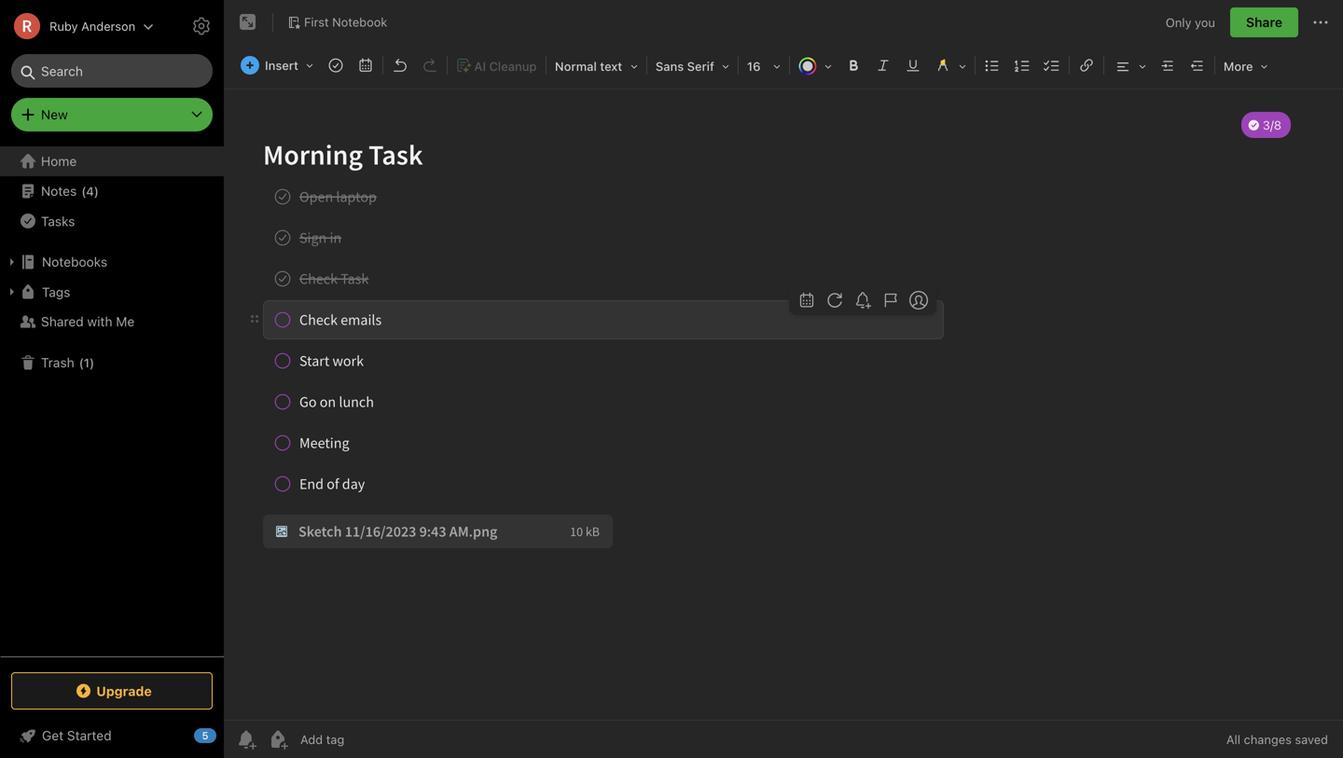 Task type: vqa. For each thing, say whether or not it's contained in the screenshot.
fourth row from the top of the row group to the left
no



Task type: locate. For each thing, give the bounding box(es) containing it.
) right 'trash'
[[90, 356, 94, 370]]

tree
[[0, 147, 224, 656]]

) for notes
[[94, 184, 99, 198]]

notebook
[[332, 15, 388, 29]]

tasks button
[[0, 206, 223, 236]]

text
[[600, 59, 623, 73]]

serif
[[687, 59, 715, 73]]

more actions image
[[1310, 11, 1333, 34]]

) inside the trash ( 1 )
[[90, 356, 94, 370]]

1 vertical spatial (
[[79, 356, 84, 370]]

add a reminder image
[[235, 729, 258, 751]]

insert link image
[[1074, 52, 1100, 78]]

) down the home link
[[94, 184, 99, 198]]

Note Editor text field
[[224, 90, 1344, 720]]

only you
[[1166, 15, 1216, 29]]

numbered list image
[[1010, 52, 1036, 78]]

underline image
[[900, 52, 927, 78]]

normal
[[555, 59, 597, 73]]

shared with me
[[41, 314, 135, 329]]

all
[[1227, 733, 1241, 747]]

shared
[[41, 314, 84, 329]]

trash ( 1 )
[[41, 355, 94, 370]]

0 vertical spatial )
[[94, 184, 99, 198]]

) for trash
[[90, 356, 94, 370]]

( right notes
[[81, 184, 86, 198]]

Font size field
[[741, 52, 788, 79]]

note window element
[[224, 0, 1344, 759]]

None search field
[[24, 54, 200, 88]]

notebooks link
[[0, 247, 223, 277]]

upgrade
[[96, 684, 152, 699]]

(
[[81, 184, 86, 198], [79, 356, 84, 370]]

shared with me link
[[0, 307, 223, 337]]

tasks
[[41, 213, 75, 229]]

( inside notes ( 4 )
[[81, 184, 86, 198]]

) inside notes ( 4 )
[[94, 184, 99, 198]]

add tag image
[[267, 729, 289, 751]]

get
[[42, 728, 64, 744]]

saved
[[1296, 733, 1329, 747]]

More actions field
[[1310, 7, 1333, 37]]

calendar event image
[[353, 52, 379, 78]]

only
[[1166, 15, 1192, 29]]

anderson
[[81, 19, 135, 33]]

ruby
[[49, 19, 78, 33]]

share
[[1247, 14, 1283, 30]]

Add tag field
[[299, 732, 439, 748]]

started
[[67, 728, 112, 744]]

Highlight field
[[928, 52, 973, 79]]

changes
[[1244, 733, 1292, 747]]

1 vertical spatial )
[[90, 356, 94, 370]]

tags
[[42, 284, 70, 300]]

first notebook button
[[281, 9, 394, 35]]

)
[[94, 184, 99, 198], [90, 356, 94, 370]]

Font color field
[[792, 52, 839, 79]]

1
[[84, 356, 90, 370]]

first notebook
[[304, 15, 388, 29]]

0 vertical spatial (
[[81, 184, 86, 198]]

insert
[[265, 58, 299, 72]]

( right 'trash'
[[79, 356, 84, 370]]

Alignment field
[[1107, 52, 1153, 79]]

( inside the trash ( 1 )
[[79, 356, 84, 370]]

new
[[41, 107, 68, 122]]



Task type: describe. For each thing, give the bounding box(es) containing it.
new button
[[11, 98, 213, 132]]

Insert field
[[236, 52, 320, 78]]

bold image
[[841, 52, 867, 78]]

checklist image
[[1040, 52, 1066, 78]]

5
[[202, 730, 209, 742]]

sans
[[656, 59, 684, 73]]

settings image
[[190, 15, 213, 37]]

tree containing home
[[0, 147, 224, 656]]

get started
[[42, 728, 112, 744]]

upgrade button
[[11, 673, 213, 710]]

Account field
[[0, 7, 154, 45]]

ruby anderson
[[49, 19, 135, 33]]

home
[[41, 154, 77, 169]]

( for notes
[[81, 184, 86, 198]]

trash
[[41, 355, 74, 370]]

all changes saved
[[1227, 733, 1329, 747]]

you
[[1195, 15, 1216, 29]]

bulleted list image
[[980, 52, 1006, 78]]

( for trash
[[79, 356, 84, 370]]

Help and Learning task checklist field
[[0, 721, 224, 751]]

indent image
[[1155, 52, 1181, 78]]

Heading level field
[[549, 52, 645, 79]]

with
[[87, 314, 112, 329]]

undo image
[[387, 52, 413, 78]]

Font family field
[[649, 52, 736, 79]]

click to collapse image
[[217, 724, 231, 747]]

share button
[[1231, 7, 1299, 37]]

4
[[86, 184, 94, 198]]

sans serif
[[656, 59, 715, 73]]

task image
[[323, 52, 349, 78]]

More field
[[1218, 52, 1275, 79]]

normal text
[[555, 59, 623, 73]]

notebooks
[[42, 254, 107, 270]]

more
[[1224, 59, 1254, 73]]

tags button
[[0, 277, 223, 307]]

outdent image
[[1185, 52, 1211, 78]]

expand notebooks image
[[5, 255, 20, 270]]

16
[[747, 59, 761, 73]]

expand note image
[[237, 11, 259, 34]]

me
[[116, 314, 135, 329]]

italic image
[[871, 52, 897, 78]]

notes ( 4 )
[[41, 183, 99, 199]]

first
[[304, 15, 329, 29]]

Search text field
[[24, 54, 200, 88]]

expand tags image
[[5, 285, 20, 300]]

home link
[[0, 147, 224, 176]]

notes
[[41, 183, 77, 199]]



